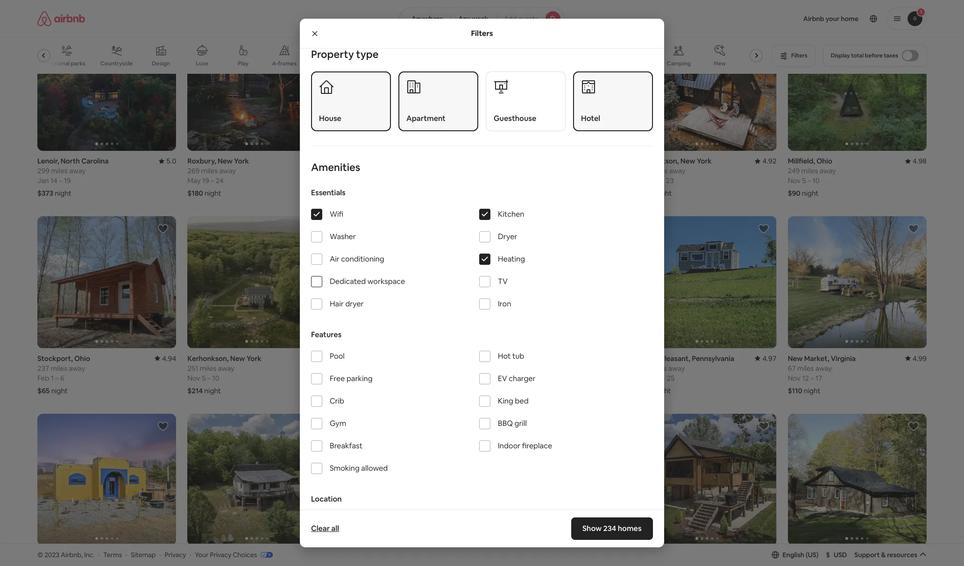 Task type: describe. For each thing, give the bounding box(es) containing it.
– for kerhonkson, new york 251 miles away nov 5 – 10 $214 night
[[207, 374, 211, 383]]

carolina
[[81, 157, 109, 166]]

a-frames
[[272, 60, 297, 67]]

show map button
[[451, 502, 513, 525]]

week
[[472, 14, 488, 23]]

clear all
[[311, 524, 339, 533]]

add to wishlist: stockport, ohio image
[[158, 224, 169, 235]]

mount pleasant, pennsylvania 136 miles away nov 20 – 25 night
[[638, 354, 734, 395]]

roxbury, for roxbury, new york 269 miles away may 19 – 24 $180 night
[[187, 157, 216, 166]]

night inside "stockport, ohio 237 miles away feb 1 – 6 $65 night"
[[51, 386, 68, 395]]

299
[[37, 167, 50, 175]]

1 inside "stockport, ohio 237 miles away feb 1 – 6 $65 night"
[[51, 374, 54, 383]]

roxbury, new york 269 miles away
[[338, 157, 399, 175]]

location
[[311, 494, 342, 504]]

5.0 out of 5 average rating image for rockbridge baths, virginia
[[759, 551, 777, 560]]

4.86 out of 5 average rating image
[[305, 354, 326, 363]]

wifi
[[330, 209, 343, 219]]

charger
[[509, 374, 536, 384]]

4.97 out of 5 average rating image
[[305, 157, 326, 166]]

dec
[[638, 176, 651, 185]]

english (us)
[[783, 551, 819, 559]]

miles for roxbury, new york 269 miles away
[[351, 167, 368, 175]]

none search field containing anywhere
[[400, 7, 564, 30]]

20
[[652, 374, 660, 383]]

airbnb,
[[61, 551, 83, 559]]

night inside new market, virginia 67 miles away nov 12 – 17 $110 night
[[804, 386, 821, 395]]

creola, ohio
[[37, 551, 78, 560]]

indoor fireplace
[[498, 441, 552, 451]]

add to wishlist: prattsburgh, new york image
[[308, 421, 319, 432]]

19 inside roxbury, new york 269 miles away may 19 – 24 $180 night
[[202, 176, 209, 185]]

14
[[50, 176, 57, 185]]

guesthouse
[[494, 114, 536, 123]]

5.0 out of 5 average rating image for prattsburgh, new york
[[309, 551, 326, 560]]

1 12 from the left
[[352, 374, 359, 383]]

total
[[851, 52, 864, 59]]

new inside new market, virginia 67 miles away nov 12 – 17 $110 night
[[788, 354, 803, 363]]

$
[[826, 551, 830, 559]]

hot
[[498, 351, 511, 361]]

24
[[216, 176, 224, 185]]

clear all button
[[306, 519, 344, 538]]

gym
[[330, 419, 346, 428]]

guesthouse button
[[486, 71, 566, 131]]

miles for new market, virginia 67 miles away nov 12 – 17 $110 night
[[797, 364, 814, 373]]

falls,
[[519, 354, 535, 363]]

pennsylvania inside the mount pleasant, pennsylvania 136 miles away nov 20 – 25 night
[[692, 354, 734, 363]]

smoking
[[330, 463, 360, 473]]

manor,
[[373, 354, 395, 363]]

1 17 from the left
[[365, 374, 372, 383]]

2023
[[44, 551, 59, 559]]

nov for new market, virginia
[[788, 374, 801, 383]]

1 inside coleman falls, virginia 146 miles away nov 1 – 6 $101 night
[[502, 374, 505, 383]]

support & resources
[[855, 551, 917, 559]]

night inside roxbury, new york 269 miles away may 19 – 24 $180 night
[[205, 189, 221, 198]]

kerhonkson, for 251
[[187, 354, 229, 363]]

king bed
[[498, 396, 529, 406]]

$65
[[37, 386, 50, 395]]

york for roxbury, new york 269 miles away
[[384, 157, 399, 166]]

countryside
[[100, 60, 133, 67]]

nov down livingston
[[338, 374, 350, 383]]

containers
[[748, 60, 777, 67]]

4.92
[[763, 157, 777, 166]]

jan
[[37, 176, 49, 185]]

146
[[488, 364, 499, 373]]

kerhonkson, for 255
[[638, 157, 679, 166]]

6 inside "stockport, ohio 237 miles away feb 1 – 6 $65 night"
[[60, 374, 64, 383]]

property type
[[311, 48, 379, 61]]

may
[[187, 176, 201, 185]]

your privacy choices
[[195, 551, 257, 559]]

miles for kerhonkson, new york 255 miles away dec 18 – 23 night
[[651, 167, 668, 175]]

0 vertical spatial 4.98 out of 5 average rating image
[[905, 157, 927, 166]]

0 horizontal spatial 4.97
[[312, 157, 326, 166]]

$180 inside roxbury, new york 269 miles away may 19 – 24 $180 night
[[187, 189, 203, 198]]

any week button
[[450, 7, 496, 30]]

york for kerhonkson, new york 251 miles away nov 5 – 10 $214 night
[[247, 354, 261, 363]]

0 horizontal spatial 4.98 out of 5 average rating image
[[605, 551, 627, 560]]

6 inside coleman falls, virginia 146 miles away nov 1 – 6 $101 night
[[511, 374, 516, 383]]

10 inside millfield, ohio 249 miles away nov 5 – 10 $90 night
[[813, 176, 820, 185]]

add to wishlist: kerhonkson, new york image
[[758, 26, 769, 37]]

luxe
[[196, 60, 208, 67]]

18
[[652, 176, 659, 185]]

add to wishlist: new market, virginia image
[[908, 224, 919, 235]]

clear
[[311, 524, 330, 533]]

4.98 for topmost 4.98 out of 5 average rating icon
[[913, 157, 927, 166]]

1 · from the left
[[98, 551, 100, 559]]

essentials
[[311, 188, 346, 198]]

york for prattsburgh, new york
[[247, 551, 261, 560]]

before
[[865, 52, 883, 59]]

support
[[855, 551, 880, 559]]

livingston
[[338, 354, 372, 363]]

1 vertical spatial 4.97
[[763, 354, 777, 363]]

2 · from the left
[[126, 551, 127, 559]]

add to wishlist: montrose, pennsylvania image
[[908, 421, 919, 432]]

4 · from the left
[[190, 551, 191, 559]]

millfield,
[[788, 157, 815, 166]]

privacy link
[[165, 551, 186, 559]]

creola,
[[37, 551, 61, 560]]

night inside kerhonkson, new york 255 miles away dec 18 – 23 night
[[655, 189, 672, 198]]

group containing national parks
[[37, 37, 777, 74]]

4.98 out of 5 average rating image
[[905, 551, 927, 560]]

tv
[[498, 277, 508, 286]]

$214
[[187, 386, 203, 395]]

nov for mount pleasant, pennsylvania
[[638, 374, 651, 383]]

swan
[[338, 551, 355, 560]]

air conditioning
[[330, 254, 384, 264]]

show 234 homes link
[[571, 518, 653, 540]]

dryer
[[498, 232, 517, 242]]

stockport, ohio 237 miles away feb 1 – 6 $65 night
[[37, 354, 90, 395]]

4.9
[[466, 551, 476, 560]]

sitemap link
[[131, 551, 156, 559]]

coleman falls, virginia 146 miles away nov 1 – 6 $101 night
[[488, 354, 561, 395]]

show for show 234 homes
[[583, 524, 602, 533]]

display total before taxes
[[831, 52, 898, 59]]

5 inside kerhonkson, new york 251 miles away nov 5 – 10 $214 night
[[202, 374, 206, 383]]

add to wishlist: creola, ohio image
[[158, 421, 169, 432]]

$373
[[37, 189, 53, 198]]

kerhonkson, new york 251 miles away nov 5 – 10 $214 night
[[187, 354, 261, 395]]

night inside the mount pleasant, pennsylvania 136 miles away nov 20 – 25 night
[[654, 386, 671, 395]]

support & resources button
[[855, 551, 927, 559]]

apartment button
[[398, 71, 478, 131]]

prattsburgh, new york
[[187, 551, 261, 560]]

night inside kerhonkson, new york 251 miles away nov 5 – 10 $214 night
[[204, 386, 221, 395]]

ohio for millfield, ohio 249 miles away nov 5 – 10 $90 night
[[817, 157, 832, 166]]

north
[[61, 157, 80, 166]]

lenoir, north carolina 299 miles away jan 14 – 19 $373 night
[[37, 157, 109, 198]]

269 for roxbury, new york 269 miles away
[[338, 167, 350, 175]]

ev
[[498, 374, 507, 384]]

display
[[831, 52, 850, 59]]

10 inside kerhonkson, new york 251 miles away nov 5 – 10 $214 night
[[212, 374, 219, 383]]

anywhere button
[[400, 7, 451, 30]]

4.92 out of 5 average rating image
[[755, 157, 777, 166]]

millfield, ohio 249 miles away nov 5 – 10 $90 night
[[788, 157, 836, 198]]

tub
[[512, 351, 524, 361]]

new inside "roxbury, new york 269 miles away"
[[368, 157, 383, 166]]

design
[[152, 60, 170, 67]]

away for roxbury, new york 269 miles away
[[369, 167, 386, 175]]

2 5.0 out of 5 average rating image from the top
[[159, 551, 176, 560]]

add to wishlist: lenoir, north carolina image
[[158, 26, 169, 37]]

ohio for creola, ohio
[[62, 551, 78, 560]]

5 inside millfield, ohio 249 miles away nov 5 – 10 $90 night
[[802, 176, 806, 185]]

privacy inside "your privacy choices" link
[[210, 551, 231, 559]]

montrose,
[[788, 551, 821, 560]]

4.99 out of 5 average rating image
[[905, 354, 927, 363]]

any week
[[458, 14, 488, 23]]

17 inside new market, virginia 67 miles away nov 12 – 17 $110 night
[[816, 374, 822, 383]]

king
[[498, 396, 513, 406]]



Task type: locate. For each thing, give the bounding box(es) containing it.
17 down livingston
[[365, 374, 372, 383]]

269 up 'may'
[[187, 167, 200, 175]]

virginia
[[536, 354, 561, 363], [831, 354, 856, 363], [699, 551, 724, 560]]

237
[[37, 364, 49, 373]]

features
[[311, 330, 342, 340]]

property
[[311, 48, 354, 61]]

10
[[813, 176, 820, 185], [212, 374, 219, 383]]

profile element
[[576, 0, 927, 37]]

4.94 out of 5 average rating image
[[155, 354, 176, 363]]

5
[[802, 176, 806, 185], [202, 374, 206, 383]]

– for lenoir, north carolina 299 miles away jan 14 – 19 $373 night
[[59, 176, 62, 185]]

night inside millfield, ohio 249 miles away nov 5 – 10 $90 night
[[802, 189, 819, 198]]

0 vertical spatial show
[[460, 509, 477, 518]]

1 horizontal spatial 4.98 out of 5 average rating image
[[905, 157, 927, 166]]

12 right free
[[352, 374, 359, 383]]

1 269 from the left
[[187, 167, 200, 175]]

roxbury, for roxbury, new york 269 miles away
[[338, 157, 366, 166]]

kerhonkson, up "255"
[[638, 157, 679, 166]]

new
[[714, 60, 726, 67], [218, 157, 233, 166], [681, 157, 695, 166], [368, 157, 383, 166], [230, 354, 245, 363], [397, 354, 412, 363], [788, 354, 803, 363], [230, 551, 245, 560], [375, 551, 390, 560]]

miles inside kerhonkson, new york 255 miles away dec 18 – 23 night
[[651, 167, 668, 175]]

nov 12 – 17
[[338, 374, 372, 383]]

york inside kerhonkson, new york 255 miles away dec 18 – 23 night
[[697, 157, 712, 166]]

coleman
[[488, 354, 517, 363]]

all
[[331, 524, 339, 533]]

0 horizontal spatial roxbury,
[[187, 157, 216, 166]]

1 horizontal spatial 1
[[502, 374, 505, 383]]

choices
[[233, 551, 257, 559]]

1 roxbury, from the left
[[187, 157, 216, 166]]

roxbury, right 4.97 out of 5 average rating icon
[[338, 157, 366, 166]]

add to wishlist: millfield, ohio image
[[908, 26, 919, 37]]

filters
[[471, 28, 493, 38]]

show inside show 234 homes link
[[583, 524, 602, 533]]

0 vertical spatial 4.97
[[312, 157, 326, 166]]

2 horizontal spatial virginia
[[831, 354, 856, 363]]

away inside the mount pleasant, pennsylvania 136 miles away nov 20 – 25 night
[[668, 364, 685, 373]]

23
[[666, 176, 674, 185]]

2 privacy from the left
[[210, 551, 231, 559]]

1 1 from the left
[[51, 374, 54, 383]]

nov down 249
[[788, 176, 801, 185]]

terms
[[103, 551, 122, 559]]

$180
[[187, 189, 203, 198], [338, 189, 353, 198]]

amenities
[[311, 161, 360, 174]]

virginia for new market, virginia
[[831, 354, 856, 363]]

away right amenities
[[369, 167, 386, 175]]

– inside lenoir, north carolina 299 miles away jan 14 – 19 $373 night
[[59, 176, 62, 185]]

6
[[60, 374, 64, 383], [511, 374, 516, 383]]

baths,
[[677, 551, 698, 560]]

4.98
[[913, 157, 927, 166], [612, 551, 627, 560], [913, 551, 927, 560]]

new inside kerhonkson, new york 251 miles away nov 5 – 10 $214 night
[[230, 354, 245, 363]]

2 17 from the left
[[816, 374, 822, 383]]

– inside kerhonkson, new york 251 miles away nov 5 – 10 $214 night
[[207, 374, 211, 383]]

251
[[187, 364, 198, 373]]

0 horizontal spatial 5
[[202, 374, 206, 383]]

– inside kerhonkson, new york 255 miles away dec 18 – 23 night
[[661, 176, 664, 185]]

2 $180 from the left
[[338, 189, 353, 198]]

away for lenoir, north carolina 299 miles away jan 14 – 19 $373 night
[[69, 167, 86, 175]]

roxbury, up 'may'
[[187, 157, 216, 166]]

– inside "stockport, ohio 237 miles away feb 1 – 6 $65 night"
[[55, 374, 59, 383]]

ohio inside "stockport, ohio 237 miles away feb 1 – 6 $65 night"
[[74, 354, 90, 363]]

night right $214 at the left bottom of the page
[[204, 386, 221, 395]]

breakfast
[[330, 441, 362, 451]]

a-
[[272, 60, 278, 67]]

night down 20
[[654, 386, 671, 395]]

ohio right millfield,
[[817, 157, 832, 166]]

1 horizontal spatial 269
[[338, 167, 350, 175]]

away for kerhonkson, new york 251 miles away nov 5 – 10 $214 night
[[218, 364, 234, 373]]

away inside coleman falls, virginia 146 miles away nov 1 – 6 $101 night
[[518, 364, 535, 373]]

1 vertical spatial 10
[[212, 374, 219, 383]]

indoor
[[498, 441, 520, 451]]

2 19 from the left
[[202, 176, 209, 185]]

frazeysburg,
[[488, 551, 530, 560]]

1 horizontal spatial roxbury,
[[338, 157, 366, 166]]

virginia for coleman falls, virginia
[[536, 354, 561, 363]]

show for show map
[[460, 509, 477, 518]]

nov down 146
[[488, 374, 500, 383]]

privacy left your
[[165, 551, 186, 559]]

–
[[59, 176, 62, 185], [211, 176, 214, 185], [661, 176, 664, 185], [808, 176, 811, 185], [55, 374, 59, 383], [207, 374, 211, 383], [506, 374, 510, 383], [662, 374, 665, 383], [360, 374, 364, 383], [811, 374, 814, 383]]

away down market,
[[815, 364, 832, 373]]

– for roxbury, new york 269 miles away may 19 – 24 $180 night
[[211, 176, 214, 185]]

away up 24
[[219, 167, 236, 175]]

night down 23
[[655, 189, 672, 198]]

away down north
[[69, 167, 86, 175]]

1 horizontal spatial 4.97
[[763, 354, 777, 363]]

1 vertical spatial 5
[[202, 374, 206, 383]]

your privacy choices link
[[195, 551, 273, 560]]

4.98 out of 5 average rating image
[[905, 157, 927, 166], [605, 551, 627, 560]]

york inside roxbury, new york 269 miles away may 19 – 24 $180 night
[[234, 157, 249, 166]]

5.0 out of 5 average rating image
[[159, 157, 176, 166], [159, 551, 176, 560]]

2 5.0 out of 5 average rating image from the left
[[759, 551, 777, 560]]

away inside millfield, ohio 249 miles away nov 5 – 10 $90 night
[[820, 167, 836, 175]]

domes
[[357, 60, 376, 67]]

miles inside coleman falls, virginia 146 miles away nov 1 – 6 $101 night
[[500, 364, 517, 373]]

away
[[69, 167, 86, 175], [219, 167, 236, 175], [669, 167, 686, 175], [369, 167, 386, 175], [820, 167, 836, 175], [69, 364, 85, 373], [218, 364, 234, 373], [518, 364, 535, 373], [668, 364, 685, 373], [815, 364, 832, 373]]

add to wishlist: kerhonkson, new york image
[[308, 224, 319, 235]]

nov down 136
[[638, 374, 651, 383]]

234
[[604, 524, 616, 533]]

grill
[[515, 419, 527, 428]]

free parking
[[330, 374, 373, 384]]

nov down 251
[[187, 374, 200, 383]]

nov inside the mount pleasant, pennsylvania 136 miles away nov 20 – 25 night
[[638, 374, 651, 383]]

– for new market, virginia 67 miles away nov 12 – 17 $110 night
[[811, 374, 814, 383]]

night inside lenoir, north carolina 299 miles away jan 14 – 19 $373 night
[[55, 189, 71, 198]]

miles inside roxbury, new york 269 miles away may 19 – 24 $180 night
[[201, 167, 218, 175]]

pleasant,
[[661, 354, 690, 363]]

camping
[[667, 60, 691, 67]]

miles inside "stockport, ohio 237 miles away feb 1 – 6 $65 night"
[[51, 364, 67, 373]]

© 2023 airbnb, inc. ·
[[37, 551, 100, 559]]

hot tub
[[498, 351, 524, 361]]

york for kerhonkson, new york 255 miles away dec 18 – 23 night
[[697, 157, 712, 166]]

5.0 out of 5 average rating image
[[309, 551, 326, 560], [759, 551, 777, 560]]

sitemap
[[131, 551, 156, 559]]

12 up $110
[[802, 374, 809, 383]]

1 5.0 out of 5 average rating image from the left
[[309, 551, 326, 560]]

night right $110
[[804, 386, 821, 395]]

17 down market,
[[816, 374, 822, 383]]

terms · sitemap · privacy
[[103, 551, 186, 559]]

1 6 from the left
[[60, 374, 64, 383]]

– for coleman falls, virginia 146 miles away nov 1 – 6 $101 night
[[506, 374, 510, 383]]

· right terms
[[126, 551, 127, 559]]

5 down millfield,
[[802, 176, 806, 185]]

iron
[[498, 299, 511, 309]]

3 · from the left
[[159, 551, 161, 559]]

ohio for frazeysburg, ohio
[[531, 551, 547, 560]]

1 horizontal spatial $180
[[338, 189, 353, 198]]

19 right 'may'
[[202, 176, 209, 185]]

1 horizontal spatial 17
[[816, 374, 822, 383]]

miles for mount pleasant, pennsylvania 136 miles away nov 20 – 25 night
[[650, 364, 667, 373]]

2 12 from the left
[[802, 374, 809, 383]]

night down 24
[[205, 189, 221, 198]]

nov inside kerhonkson, new york 251 miles away nov 5 – 10 $214 night
[[187, 374, 200, 383]]

0 horizontal spatial 10
[[212, 374, 219, 383]]

roxbury, inside roxbury, new york 269 miles away may 19 – 24 $180 night
[[187, 157, 216, 166]]

1 horizontal spatial 10
[[813, 176, 820, 185]]

– inside millfield, ohio 249 miles away nov 5 – 10 $90 night
[[808, 176, 811, 185]]

269 up essentials
[[338, 167, 350, 175]]

night inside coleman falls, virginia 146 miles away nov 1 – 6 $101 night
[[504, 386, 520, 395]]

nov for coleman falls, virginia
[[488, 374, 500, 383]]

english
[[783, 551, 804, 559]]

away inside new market, virginia 67 miles away nov 12 – 17 $110 night
[[815, 364, 832, 373]]

4.9 out of 5 average rating image
[[459, 551, 476, 560]]

show left map on the bottom
[[460, 509, 477, 518]]

19
[[64, 176, 71, 185], [202, 176, 209, 185]]

269 for roxbury, new york 269 miles away may 19 – 24 $180 night
[[187, 167, 200, 175]]

0 horizontal spatial 17
[[365, 374, 372, 383]]

miles for kerhonkson, new york 251 miles away nov 5 – 10 $214 night
[[200, 364, 216, 373]]

0 horizontal spatial privacy
[[165, 551, 186, 559]]

miles for coleman falls, virginia 146 miles away nov 1 – 6 $101 night
[[500, 364, 517, 373]]

roxbury, inside "roxbury, new york 269 miles away"
[[338, 157, 366, 166]]

1 19 from the left
[[64, 176, 71, 185]]

away for mount pleasant, pennsylvania 136 miles away nov 20 – 25 night
[[668, 364, 685, 373]]

19 right 14
[[64, 176, 71, 185]]

– inside the mount pleasant, pennsylvania 136 miles away nov 20 – 25 night
[[662, 374, 665, 383]]

away down pleasant,
[[668, 364, 685, 373]]

group
[[37, 19, 176, 151], [187, 19, 326, 151], [338, 19, 476, 151], [488, 19, 627, 151], [638, 19, 916, 151], [788, 19, 927, 151], [37, 37, 777, 74], [37, 216, 176, 348], [187, 216, 326, 348], [338, 216, 476, 348], [488, 216, 627, 348], [638, 216, 777, 348], [788, 216, 927, 348], [37, 414, 176, 546], [187, 414, 326, 546], [338, 414, 476, 546], [488, 414, 627, 546], [638, 414, 777, 546], [788, 414, 927, 546]]

1 horizontal spatial 6
[[511, 374, 516, 383]]

2 1 from the left
[[502, 374, 505, 383]]

lenoir,
[[37, 157, 59, 166]]

allowed
[[361, 463, 388, 473]]

bbq
[[498, 419, 513, 428]]

1 vertical spatial kerhonkson,
[[187, 354, 229, 363]]

0 horizontal spatial 5.0 out of 5 average rating image
[[309, 551, 326, 560]]

miles for roxbury, new york 269 miles away may 19 – 24 $180 night
[[201, 167, 218, 175]]

show left 234
[[583, 524, 602, 533]]

house
[[319, 114, 341, 123]]

conditioning
[[341, 254, 384, 264]]

· right inc.
[[98, 551, 100, 559]]

nov inside coleman falls, virginia 146 miles away nov 1 – 6 $101 night
[[488, 374, 500, 383]]

1 vertical spatial 5.0 out of 5 average rating image
[[159, 551, 176, 560]]

add guests
[[504, 14, 538, 23]]

ohio right frazeysburg,
[[531, 551, 547, 560]]

2 269 from the left
[[338, 167, 350, 175]]

$ usd
[[826, 551, 847, 559]]

· left your
[[190, 551, 191, 559]]

inc.
[[84, 551, 95, 559]]

away inside roxbury, new york 269 miles away may 19 – 24 $180 night
[[219, 167, 236, 175]]

away inside "roxbury, new york 269 miles away"
[[369, 167, 386, 175]]

1 horizontal spatial virginia
[[699, 551, 724, 560]]

0 vertical spatial 5
[[802, 176, 806, 185]]

1 horizontal spatial 19
[[202, 176, 209, 185]]

virginia inside new market, virginia 67 miles away nov 12 – 17 $110 night
[[831, 354, 856, 363]]

nov down 67
[[788, 374, 801, 383]]

2 6 from the left
[[511, 374, 516, 383]]

0 vertical spatial 5.0 out of 5 average rating image
[[159, 157, 176, 166]]

4.98 for 4.98 out of 5 average rating image
[[913, 551, 927, 560]]

136
[[638, 364, 649, 373]]

fireplace
[[522, 441, 552, 451]]

– inside roxbury, new york 269 miles away may 19 – 24 $180 night
[[211, 176, 214, 185]]

5.0 out of 5 average rating image down the clear
[[309, 551, 326, 560]]

nov for kerhonkson, new york
[[187, 374, 200, 383]]

4.98 for left 4.98 out of 5 average rating icon
[[612, 551, 627, 560]]

1 5.0 out of 5 average rating image from the top
[[159, 157, 176, 166]]

ohio for stockport, ohio 237 miles away feb 1 – 6 $65 night
[[74, 354, 90, 363]]

pool
[[330, 351, 345, 361]]

12 inside new market, virginia 67 miles away nov 12 – 17 $110 night
[[802, 374, 809, 383]]

night right $65
[[51, 386, 68, 395]]

privacy right your
[[210, 551, 231, 559]]

pennsylvania
[[692, 354, 734, 363], [823, 551, 865, 560]]

virginia inside coleman falls, virginia 146 miles away nov 1 – 6 $101 night
[[536, 354, 561, 363]]

0 vertical spatial kerhonkson,
[[638, 157, 679, 166]]

nov inside millfield, ohio 249 miles away nov 5 – 10 $90 night
[[788, 176, 801, 185]]

1 privacy from the left
[[165, 551, 186, 559]]

0 horizontal spatial 12
[[352, 374, 359, 383]]

1 $180 from the left
[[187, 189, 203, 198]]

0 horizontal spatial kerhonkson,
[[187, 354, 229, 363]]

roxbury,
[[187, 157, 216, 166], [338, 157, 366, 166]]

4.97 out of 5 average rating image
[[755, 354, 777, 363]]

swan lake, new york
[[338, 551, 407, 560]]

1 horizontal spatial 12
[[802, 374, 809, 383]]

filters dialog
[[300, 19, 664, 566]]

– for mount pleasant, pennsylvania 136 miles away nov 20 – 25 night
[[662, 374, 665, 383]]

0 horizontal spatial pennsylvania
[[692, 354, 734, 363]]

add to wishlist: mount pleasant, pennsylvania image
[[758, 224, 769, 235]]

ski-
[[313, 60, 322, 67]]

19 inside lenoir, north carolina 299 miles away jan 14 – 19 $373 night
[[64, 176, 71, 185]]

away down falls,
[[518, 364, 535, 373]]

$101
[[488, 386, 502, 395]]

away for roxbury, new york 269 miles away may 19 – 24 $180 night
[[219, 167, 236, 175]]

ohio right stockport,
[[74, 354, 90, 363]]

away inside kerhonkson, new york 255 miles away dec 18 – 23 night
[[669, 167, 686, 175]]

· left privacy link at the bottom of the page
[[159, 551, 161, 559]]

new market, virginia 67 miles away nov 12 – 17 $110 night
[[788, 354, 856, 395]]

dryer
[[345, 299, 364, 309]]

None search field
[[400, 7, 564, 30]]

4.99
[[913, 354, 927, 363]]

away for coleman falls, virginia 146 miles away nov 1 – 6 $101 night
[[518, 364, 535, 373]]

bed
[[515, 396, 529, 406]]

away down stockport,
[[69, 364, 85, 373]]

0 horizontal spatial virginia
[[536, 354, 561, 363]]

miles inside kerhonkson, new york 251 miles away nov 5 – 10 $214 night
[[200, 364, 216, 373]]

away for new market, virginia 67 miles away nov 12 – 17 $110 night
[[815, 364, 832, 373]]

montrose, pennsylvania
[[788, 551, 865, 560]]

anywhere
[[411, 14, 443, 23]]

0 horizontal spatial show
[[460, 509, 477, 518]]

kerhonkson, up 251
[[187, 354, 229, 363]]

0 vertical spatial pennsylvania
[[692, 354, 734, 363]]

hotel
[[581, 114, 600, 123]]

$90
[[788, 189, 800, 198]]

1 vertical spatial pennsylvania
[[823, 551, 865, 560]]

kerhonkson, inside kerhonkson, new york 255 miles away dec 18 – 23 night
[[638, 157, 679, 166]]

ohio inside millfield, ohio 249 miles away nov 5 – 10 $90 night
[[817, 157, 832, 166]]

away up 23
[[669, 167, 686, 175]]

0 vertical spatial 10
[[813, 176, 820, 185]]

new inside kerhonkson, new york 255 miles away dec 18 – 23 night
[[681, 157, 695, 166]]

add to wishlist: rockbridge baths, virginia image
[[758, 421, 769, 432]]

workspace
[[367, 277, 405, 286]]

night right $90
[[802, 189, 819, 198]]

night down 14
[[55, 189, 71, 198]]

– inside new market, virginia 67 miles away nov 12 – 17 $110 night
[[811, 374, 814, 383]]

1 horizontal spatial pennsylvania
[[823, 551, 865, 560]]

1 vertical spatial 4.98 out of 5 average rating image
[[605, 551, 627, 560]]

miles for lenoir, north carolina 299 miles away jan 14 – 19 $373 night
[[51, 167, 68, 175]]

away inside lenoir, north carolina 299 miles away jan 14 – 19 $373 night
[[69, 167, 86, 175]]

0 horizontal spatial $180
[[187, 189, 203, 198]]

25
[[667, 374, 675, 383]]

add to wishlist: roxbury, new york image
[[308, 26, 319, 37]]

york for roxbury, new york 269 miles away may 19 – 24 $180 night
[[234, 157, 249, 166]]

1 horizontal spatial privacy
[[210, 551, 231, 559]]

$180 down 'may'
[[187, 189, 203, 198]]

taxes
[[884, 52, 898, 59]]

1 up $101
[[502, 374, 505, 383]]

1 vertical spatial show
[[583, 524, 602, 533]]

mount
[[638, 354, 659, 363]]

away inside "stockport, ohio 237 miles away feb 1 – 6 $65 night"
[[69, 364, 85, 373]]

6 right ev
[[511, 374, 516, 383]]

away inside kerhonkson, new york 251 miles away nov 5 – 10 $214 night
[[218, 364, 234, 373]]

dedicated workspace
[[330, 277, 405, 286]]

away for kerhonkson, new york 255 miles away dec 18 – 23 night
[[669, 167, 686, 175]]

269 inside "roxbury, new york 269 miles away"
[[338, 167, 350, 175]]

2 roxbury, from the left
[[338, 157, 366, 166]]

6 right feb
[[60, 374, 64, 383]]

english (us) button
[[771, 551, 819, 559]]

virginia right falls,
[[536, 354, 561, 363]]

1 horizontal spatial 5.0 out of 5 average rating image
[[759, 551, 777, 560]]

ski-in/out
[[313, 60, 338, 67]]

hair dryer
[[330, 299, 364, 309]]

ohio right 2023
[[62, 551, 78, 560]]

terms link
[[103, 551, 122, 559]]

– for kerhonkson, new york 255 miles away dec 18 – 23 night
[[661, 176, 664, 185]]

0 horizontal spatial 1
[[51, 374, 54, 383]]

market,
[[804, 354, 829, 363]]

$180 up wifi
[[338, 189, 353, 198]]

0 horizontal spatial 19
[[64, 176, 71, 185]]

5 up $214 at the left bottom of the page
[[202, 374, 206, 383]]

miles inside millfield, ohio 249 miles away nov 5 – 10 $90 night
[[801, 167, 818, 175]]

nov inside new market, virginia 67 miles away nov 12 – 17 $110 night
[[788, 374, 801, 383]]

virginia right market,
[[831, 354, 856, 363]]

york inside "roxbury, new york 269 miles away"
[[384, 157, 399, 166]]

type
[[356, 48, 379, 61]]

1 horizontal spatial 5
[[802, 176, 806, 185]]

269 inside roxbury, new york 269 miles away may 19 – 24 $180 night
[[187, 167, 200, 175]]

away right 251
[[218, 364, 234, 373]]

1 right feb
[[51, 374, 54, 383]]

virginia right baths, at the right bottom of page
[[699, 551, 724, 560]]

new inside roxbury, new york 269 miles away may 19 – 24 $180 night
[[218, 157, 233, 166]]

night up king bed at the bottom
[[504, 386, 520, 395]]

show inside show map button
[[460, 509, 477, 518]]

5.0 out of 5 average rating image left english
[[759, 551, 777, 560]]

miles inside the mount pleasant, pennsylvania 136 miles away nov 20 – 25 night
[[650, 364, 667, 373]]

washer
[[330, 232, 356, 242]]

miles inside new market, virginia 67 miles away nov 12 – 17 $110 night
[[797, 364, 814, 373]]

0 horizontal spatial 269
[[187, 167, 200, 175]]

hotel button
[[573, 71, 653, 131]]

kerhonkson, inside kerhonkson, new york 251 miles away nov 5 – 10 $214 night
[[187, 354, 229, 363]]

– inside coleman falls, virginia 146 miles away nov 1 – 6 $101 night
[[506, 374, 510, 383]]

1 horizontal spatial show
[[583, 524, 602, 533]]

1 horizontal spatial kerhonkson,
[[638, 157, 679, 166]]

miles inside lenoir, north carolina 299 miles away jan 14 – 19 $373 night
[[51, 167, 68, 175]]

0 horizontal spatial 6
[[60, 374, 64, 383]]

away right 249
[[820, 167, 836, 175]]

miles inside "roxbury, new york 269 miles away"
[[351, 167, 368, 175]]

free
[[330, 374, 345, 384]]

show 234 homes
[[583, 524, 642, 533]]

york inside kerhonkson, new york 251 miles away nov 5 – 10 $214 night
[[247, 354, 261, 363]]



Task type: vqa. For each thing, say whether or not it's contained in the screenshot.
Rp9,626,992 button
no



